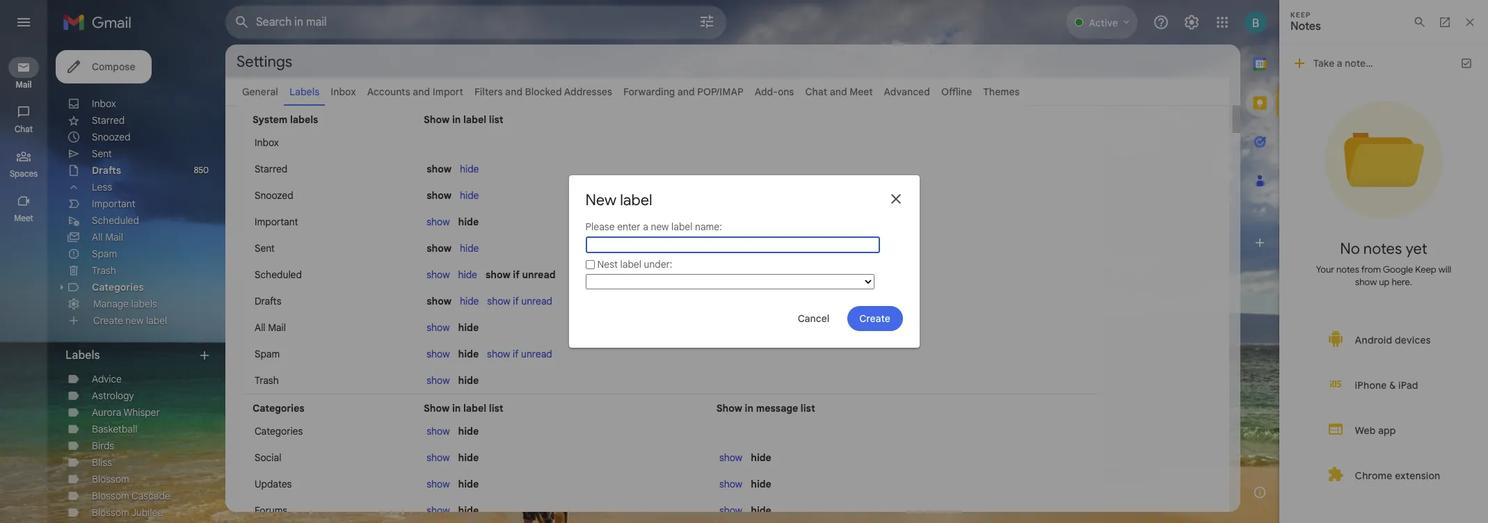 Task type: vqa. For each thing, say whether or not it's contained in the screenshot.
32
no



Task type: describe. For each thing, give the bounding box(es) containing it.
1 horizontal spatial snoozed
[[255, 189, 293, 202]]

chat and meet
[[805, 86, 873, 98]]

1 horizontal spatial inbox link
[[331, 86, 356, 98]]

less button
[[56, 179, 217, 196]]

Search in mail search field
[[225, 6, 726, 39]]

addresses
[[564, 86, 612, 98]]

trash link
[[92, 264, 116, 277]]

settings
[[237, 52, 292, 71]]

2 vertical spatial categories
[[255, 425, 303, 438]]

3 blossom from the top
[[92, 507, 129, 519]]

astrology
[[92, 390, 134, 402]]

snoozed link
[[92, 131, 131, 143]]

blocked
[[525, 86, 562, 98]]

compose
[[92, 61, 135, 73]]

new label heading
[[586, 191, 652, 209]]

name:
[[695, 221, 722, 233]]

accounts
[[367, 86, 410, 98]]

spaces
[[10, 168, 38, 179]]

advice astrology aurora whisper basketball birds bliss blossom blossom cascade blossom jubilee
[[92, 373, 170, 519]]

basketball link
[[92, 423, 137, 436]]

show link for social
[[427, 452, 450, 464]]

add-ons link
[[755, 86, 794, 98]]

birds link
[[92, 440, 114, 452]]

please enter a new label name:
[[586, 221, 722, 233]]

categories link
[[92, 281, 144, 294]]

new label
[[586, 191, 652, 209]]

starred link
[[92, 114, 125, 127]]

1 vertical spatial all
[[255, 321, 266, 334]]

label inside "important scheduled all mail spam trash categories manage labels create new label"
[[146, 315, 167, 327]]

mail inside the "mail" "heading"
[[16, 79, 32, 90]]

1 horizontal spatial labels
[[290, 113, 318, 126]]

meet inside heading
[[14, 213, 33, 223]]

trash inside "important scheduled all mail spam trash categories manage labels create new label"
[[92, 264, 116, 277]]

list for categories
[[489, 402, 504, 415]]

offline
[[941, 86, 972, 98]]

if for spam
[[513, 348, 519, 360]]

1 if from the top
[[513, 269, 520, 281]]

2 horizontal spatial mail
[[268, 321, 286, 334]]

chat for chat and meet
[[805, 86, 827, 98]]

show for system labels
[[424, 113, 450, 126]]

cascade
[[132, 490, 170, 502]]

themes
[[983, 86, 1020, 98]]

0 vertical spatial show if unread
[[486, 269, 556, 281]]

hide link for snoozed
[[460, 189, 479, 202]]

filters and blocked addresses
[[475, 86, 612, 98]]

important for important scheduled all mail spam trash categories manage labels create new label
[[92, 198, 135, 210]]

inbox starred snoozed sent
[[92, 97, 131, 160]]

unread for spam
[[521, 348, 552, 360]]

filters and blocked addresses link
[[475, 86, 612, 98]]

1 horizontal spatial drafts
[[255, 295, 282, 308]]

advanced
[[884, 86, 930, 98]]

whisper
[[123, 406, 160, 419]]

create inside button
[[860, 312, 890, 325]]

Nest label under: checkbox
[[586, 260, 595, 269]]

ons
[[778, 86, 794, 98]]

forwarding and pop/imap link
[[624, 86, 744, 98]]

labels for labels link
[[289, 86, 320, 98]]

show if unread for drafts
[[487, 295, 553, 308]]

nest
[[597, 258, 618, 271]]

0 vertical spatial meet
[[850, 86, 873, 98]]

show link for spam
[[427, 348, 450, 360]]

meet heading
[[0, 213, 47, 224]]

new inside new label "alert dialog"
[[651, 221, 669, 233]]

and for accounts
[[413, 86, 430, 98]]

forwarding and pop/imap
[[624, 86, 744, 98]]

jubilee
[[131, 507, 163, 519]]

sent inside inbox starred snoozed sent
[[92, 148, 112, 160]]

1 horizontal spatial starred
[[255, 163, 288, 175]]

forums
[[255, 504, 287, 517]]

less
[[92, 181, 112, 193]]

1 blossom from the top
[[92, 473, 129, 486]]

all mail
[[255, 321, 286, 334]]

cancel
[[798, 312, 830, 325]]

spam link
[[92, 248, 117, 260]]

show in label list for system labels
[[424, 113, 504, 126]]

show link for scheduled
[[427, 269, 450, 281]]

birds
[[92, 440, 114, 452]]

2 horizontal spatial inbox
[[331, 86, 356, 98]]

starred inside inbox starred snoozed sent
[[92, 114, 125, 127]]

labels inside "important scheduled all mail spam trash categories manage labels create new label"
[[131, 298, 157, 310]]

drafts link
[[92, 164, 121, 177]]

show in label list for categories
[[424, 402, 504, 415]]

pop/imap
[[697, 86, 744, 98]]

show if unread for spam
[[487, 348, 552, 360]]

hide link for sent
[[460, 242, 479, 255]]

scheduled link
[[92, 214, 139, 227]]

create button
[[847, 306, 903, 331]]

add-
[[755, 86, 778, 98]]

new inside "important scheduled all mail spam trash categories manage labels create new label"
[[125, 315, 144, 327]]

important scheduled all mail spam trash categories manage labels create new label
[[92, 198, 167, 327]]

accounts and import
[[367, 86, 463, 98]]

basketball
[[92, 423, 137, 436]]

bliss link
[[92, 456, 112, 469]]

aurora whisper link
[[92, 406, 160, 419]]

blossom jubilee link
[[92, 507, 163, 519]]

accounts and import link
[[367, 86, 463, 98]]

under:
[[644, 258, 672, 271]]

hide link for scheduled
[[458, 269, 477, 281]]

mail inside "important scheduled all mail spam trash categories manage labels create new label"
[[105, 231, 123, 244]]



Task type: locate. For each thing, give the bounding box(es) containing it.
show link for important
[[427, 216, 450, 228]]

meet down spaces heading
[[14, 213, 33, 223]]

1 vertical spatial spam
[[255, 348, 280, 360]]

inbox link
[[331, 86, 356, 98], [92, 97, 116, 110]]

drafts up all mail
[[255, 295, 282, 308]]

show link for trash
[[427, 374, 450, 387]]

0 horizontal spatial all
[[92, 231, 103, 244]]

drafts up less
[[92, 164, 121, 177]]

mail heading
[[0, 79, 47, 90]]

hide
[[460, 163, 479, 175], [460, 189, 479, 202], [458, 216, 479, 228], [460, 242, 479, 255], [458, 269, 477, 281], [460, 295, 479, 308], [458, 321, 479, 334], [458, 348, 479, 360], [458, 374, 479, 387], [458, 425, 479, 438], [458, 452, 479, 464], [751, 452, 772, 464], [458, 478, 479, 491], [751, 478, 772, 491], [458, 504, 479, 517], [751, 504, 772, 517]]

chat inside heading
[[15, 124, 33, 134]]

manage labels link
[[93, 298, 157, 310]]

2 vertical spatial if
[[513, 348, 519, 360]]

0 vertical spatial new
[[651, 221, 669, 233]]

message
[[756, 402, 798, 415]]

chat for chat
[[15, 124, 33, 134]]

compose button
[[56, 50, 152, 83]]

0 horizontal spatial important
[[92, 198, 135, 210]]

labels heading
[[65, 349, 198, 363]]

show if unread link
[[487, 295, 553, 308], [487, 348, 552, 360]]

if
[[513, 269, 520, 281], [513, 295, 519, 308], [513, 348, 519, 360]]

trash
[[92, 264, 116, 277], [255, 374, 279, 387]]

search in mail image
[[230, 10, 255, 35]]

1 horizontal spatial chat
[[805, 86, 827, 98]]

Please enter a new label name: field
[[586, 237, 880, 253]]

0 vertical spatial chat
[[805, 86, 827, 98]]

general link
[[242, 86, 278, 98]]

0 vertical spatial trash
[[92, 264, 116, 277]]

0 horizontal spatial sent
[[92, 148, 112, 160]]

1 horizontal spatial spam
[[255, 348, 280, 360]]

tab list
[[1241, 45, 1280, 473]]

1 vertical spatial scheduled
[[255, 269, 302, 281]]

1 horizontal spatial mail
[[105, 231, 123, 244]]

1 show if unread link from the top
[[487, 295, 553, 308]]

1 show in label list from the top
[[424, 113, 504, 126]]

inbox
[[331, 86, 356, 98], [92, 97, 116, 110], [255, 136, 279, 149]]

0 horizontal spatial meet
[[14, 213, 33, 223]]

categories inside "important scheduled all mail spam trash categories manage labels create new label"
[[92, 281, 144, 294]]

mail
[[16, 79, 32, 90], [105, 231, 123, 244], [268, 321, 286, 334]]

blossom down blossom cascade link at the bottom
[[92, 507, 129, 519]]

new
[[586, 191, 617, 209]]

create
[[860, 312, 890, 325], [93, 315, 123, 327]]

show
[[424, 113, 450, 126], [424, 402, 450, 415], [716, 402, 742, 415]]

1 vertical spatial starred
[[255, 163, 288, 175]]

0 vertical spatial labels
[[289, 86, 320, 98]]

new label alert dialog
[[569, 175, 920, 348]]

1 vertical spatial show if unread link
[[487, 348, 552, 360]]

and left pop/imap in the top of the page
[[678, 86, 695, 98]]

0 horizontal spatial mail
[[16, 79, 32, 90]]

cancel button
[[786, 306, 842, 331]]

1 vertical spatial trash
[[255, 374, 279, 387]]

0 horizontal spatial starred
[[92, 114, 125, 127]]

labels
[[289, 86, 320, 98], [65, 349, 100, 363]]

show
[[427, 163, 452, 175], [427, 189, 452, 202], [427, 216, 450, 228], [427, 242, 452, 255], [427, 269, 450, 281], [486, 269, 511, 281], [427, 295, 452, 308], [487, 295, 511, 308], [427, 321, 450, 334], [427, 348, 450, 360], [487, 348, 510, 360], [427, 374, 450, 387], [427, 425, 450, 438], [427, 452, 450, 464], [719, 452, 743, 464], [427, 478, 450, 491], [719, 478, 743, 491], [427, 504, 450, 517], [719, 504, 743, 517]]

important link
[[92, 198, 135, 210]]

0 vertical spatial categories
[[92, 281, 144, 294]]

1 horizontal spatial trash
[[255, 374, 279, 387]]

system
[[253, 113, 288, 126]]

spam up the trash link
[[92, 248, 117, 260]]

inbox down system
[[255, 136, 279, 149]]

labels up create new label link
[[131, 298, 157, 310]]

1 vertical spatial labels
[[65, 349, 100, 363]]

1 vertical spatial chat
[[15, 124, 33, 134]]

sent
[[92, 148, 112, 160], [255, 242, 275, 255]]

1 vertical spatial if
[[513, 295, 519, 308]]

0 vertical spatial all
[[92, 231, 103, 244]]

1 horizontal spatial meet
[[850, 86, 873, 98]]

filters
[[475, 86, 503, 98]]

3 if from the top
[[513, 348, 519, 360]]

1 vertical spatial unread
[[521, 295, 553, 308]]

and right ons
[[830, 86, 847, 98]]

chat down the "mail" "heading"
[[15, 124, 33, 134]]

show in label list
[[424, 113, 504, 126], [424, 402, 504, 415]]

0 horizontal spatial trash
[[92, 264, 116, 277]]

advice
[[92, 373, 122, 385]]

advanced link
[[884, 86, 930, 98]]

show if unread link for drafts
[[487, 295, 553, 308]]

2 vertical spatial show if unread
[[487, 348, 552, 360]]

2 show in label list from the top
[[424, 402, 504, 415]]

unread
[[522, 269, 556, 281], [521, 295, 553, 308], [521, 348, 552, 360]]

labels up advice link at the left bottom
[[65, 349, 100, 363]]

2 if from the top
[[513, 295, 519, 308]]

and
[[413, 86, 430, 98], [505, 86, 523, 98], [678, 86, 695, 98], [830, 86, 847, 98]]

all
[[92, 231, 103, 244], [255, 321, 266, 334]]

in
[[452, 113, 461, 126], [452, 402, 461, 415], [745, 402, 754, 415]]

1 vertical spatial show if unread
[[487, 295, 553, 308]]

a
[[643, 221, 648, 233]]

create down the manage
[[93, 315, 123, 327]]

show if unread
[[486, 269, 556, 281], [487, 295, 553, 308], [487, 348, 552, 360]]

0 horizontal spatial inbox link
[[92, 97, 116, 110]]

trash down all mail
[[255, 374, 279, 387]]

sent link
[[92, 148, 112, 160]]

blossom down blossom link
[[92, 490, 129, 502]]

import
[[433, 86, 463, 98]]

labels up system labels
[[289, 86, 320, 98]]

create new label link
[[93, 315, 167, 327]]

0 horizontal spatial snoozed
[[92, 131, 131, 143]]

2 show if unread link from the top
[[487, 348, 552, 360]]

inbox link up starred link
[[92, 97, 116, 110]]

chat heading
[[0, 124, 47, 135]]

all mail link
[[92, 231, 123, 244]]

starred down system
[[255, 163, 288, 175]]

settings image
[[1184, 14, 1200, 31]]

1 and from the left
[[413, 86, 430, 98]]

0 vertical spatial sent
[[92, 148, 112, 160]]

starred
[[92, 114, 125, 127], [255, 163, 288, 175]]

unread for drafts
[[521, 295, 553, 308]]

1 horizontal spatial labels
[[289, 86, 320, 98]]

0 vertical spatial labels
[[290, 113, 318, 126]]

chat and meet link
[[805, 86, 873, 98]]

show link for forums
[[427, 504, 450, 517]]

labels link
[[289, 86, 320, 98]]

create inside "important scheduled all mail spam trash categories manage labels create new label"
[[93, 315, 123, 327]]

1 vertical spatial drafts
[[255, 295, 282, 308]]

0 horizontal spatial spam
[[92, 248, 117, 260]]

inbox right labels link
[[331, 86, 356, 98]]

blossom down the bliss
[[92, 473, 129, 486]]

system labels
[[253, 113, 318, 126]]

meet
[[850, 86, 873, 98], [14, 213, 33, 223]]

blossom link
[[92, 473, 129, 486]]

navigation
[[0, 45, 49, 523]]

enter
[[617, 221, 641, 233]]

new right a
[[651, 221, 669, 233]]

show link for categories
[[427, 425, 450, 438]]

0 horizontal spatial new
[[125, 315, 144, 327]]

0 vertical spatial starred
[[92, 114, 125, 127]]

0 vertical spatial important
[[92, 198, 135, 210]]

1 horizontal spatial important
[[255, 216, 298, 228]]

labels
[[290, 113, 318, 126], [131, 298, 157, 310]]

inbox up starred link
[[92, 97, 116, 110]]

1 vertical spatial labels
[[131, 298, 157, 310]]

aurora
[[92, 406, 121, 419]]

list for system labels
[[489, 113, 504, 126]]

show for categories
[[424, 402, 450, 415]]

0 horizontal spatial create
[[93, 315, 123, 327]]

1 vertical spatial mail
[[105, 231, 123, 244]]

inbox link right labels link
[[331, 86, 356, 98]]

1 vertical spatial blossom
[[92, 490, 129, 502]]

categories
[[92, 281, 144, 294], [253, 402, 305, 415], [255, 425, 303, 438]]

advanced search options image
[[693, 8, 721, 35]]

social
[[255, 452, 281, 464]]

2 vertical spatial blossom
[[92, 507, 129, 519]]

show if unread link for spam
[[487, 348, 552, 360]]

1 vertical spatial sent
[[255, 242, 275, 255]]

all inside "important scheduled all mail spam trash categories manage labels create new label"
[[92, 231, 103, 244]]

in for system labels
[[452, 113, 461, 126]]

0 vertical spatial spam
[[92, 248, 117, 260]]

2 and from the left
[[505, 86, 523, 98]]

inbox inside inbox starred snoozed sent
[[92, 97, 116, 110]]

show link
[[427, 216, 450, 228], [427, 269, 450, 281], [427, 321, 450, 334], [427, 348, 450, 360], [427, 374, 450, 387], [427, 425, 450, 438], [427, 452, 450, 464], [719, 452, 743, 464], [427, 478, 450, 491], [719, 478, 743, 491], [427, 504, 450, 517], [719, 504, 743, 517]]

show link for all mail
[[427, 321, 450, 334]]

important
[[92, 198, 135, 210], [255, 216, 298, 228]]

2 blossom from the top
[[92, 490, 129, 502]]

1 horizontal spatial all
[[255, 321, 266, 334]]

labels down labels link
[[290, 113, 318, 126]]

1 horizontal spatial inbox
[[255, 136, 279, 149]]

1 horizontal spatial sent
[[255, 242, 275, 255]]

spam
[[92, 248, 117, 260], [255, 348, 280, 360]]

important inside "important scheduled all mail spam trash categories manage labels create new label"
[[92, 198, 135, 210]]

and left import
[[413, 86, 430, 98]]

0 horizontal spatial inbox
[[92, 97, 116, 110]]

0 horizontal spatial labels
[[65, 349, 100, 363]]

1 vertical spatial new
[[125, 315, 144, 327]]

spam down all mail
[[255, 348, 280, 360]]

astrology link
[[92, 390, 134, 402]]

scheduled inside "important scheduled all mail spam trash categories manage labels create new label"
[[92, 214, 139, 227]]

and right filters
[[505, 86, 523, 98]]

general
[[242, 86, 278, 98]]

add-ons
[[755, 86, 794, 98]]

0 vertical spatial drafts
[[92, 164, 121, 177]]

chat right ons
[[805, 86, 827, 98]]

0 vertical spatial blossom
[[92, 473, 129, 486]]

0 vertical spatial snoozed
[[92, 131, 131, 143]]

new down manage labels link in the left of the page
[[125, 315, 144, 327]]

hide link
[[460, 163, 479, 175], [460, 189, 479, 202], [460, 242, 479, 255], [458, 269, 477, 281], [460, 295, 479, 308]]

0 horizontal spatial labels
[[131, 298, 157, 310]]

1 vertical spatial important
[[255, 216, 298, 228]]

1 vertical spatial show in label list
[[424, 402, 504, 415]]

0 vertical spatial show if unread link
[[487, 295, 553, 308]]

if for drafts
[[513, 295, 519, 308]]

scheduled up all mail
[[255, 269, 302, 281]]

4 and from the left
[[830, 86, 847, 98]]

and for forwarding
[[678, 86, 695, 98]]

0 vertical spatial mail
[[16, 79, 32, 90]]

0 vertical spatial unread
[[522, 269, 556, 281]]

1 vertical spatial categories
[[253, 402, 305, 415]]

create right cancel
[[860, 312, 890, 325]]

hide link for starred
[[460, 163, 479, 175]]

spam inside "important scheduled all mail spam trash categories manage labels create new label"
[[92, 248, 117, 260]]

850
[[194, 165, 209, 175]]

1 horizontal spatial create
[[860, 312, 890, 325]]

in for categories
[[452, 402, 461, 415]]

starred up snoozed link
[[92, 114, 125, 127]]

new
[[651, 221, 669, 233], [125, 315, 144, 327]]

1 vertical spatial snoozed
[[255, 189, 293, 202]]

and for chat
[[830, 86, 847, 98]]

navigation containing mail
[[0, 45, 49, 523]]

0 vertical spatial scheduled
[[92, 214, 139, 227]]

0 horizontal spatial scheduled
[[92, 214, 139, 227]]

2 vertical spatial unread
[[521, 348, 552, 360]]

spaces heading
[[0, 168, 47, 180]]

important for important
[[255, 216, 298, 228]]

main menu image
[[15, 14, 32, 31]]

0 horizontal spatial drafts
[[92, 164, 121, 177]]

updates
[[255, 478, 292, 491]]

3 and from the left
[[678, 86, 695, 98]]

trash down spam link
[[92, 264, 116, 277]]

please
[[586, 221, 615, 233]]

themes link
[[983, 86, 1020, 98]]

nest label under:
[[597, 258, 672, 271]]

forwarding
[[624, 86, 675, 98]]

1 horizontal spatial scheduled
[[255, 269, 302, 281]]

manage
[[93, 298, 129, 310]]

0 vertical spatial if
[[513, 269, 520, 281]]

bliss
[[92, 456, 112, 469]]

2 vertical spatial mail
[[268, 321, 286, 334]]

meet left the advanced link
[[850, 86, 873, 98]]

advice link
[[92, 373, 122, 385]]

scheduled down important link
[[92, 214, 139, 227]]

1 horizontal spatial new
[[651, 221, 669, 233]]

1 vertical spatial meet
[[14, 213, 33, 223]]

and for filters
[[505, 86, 523, 98]]

show in message list
[[716, 402, 815, 415]]

hide link for drafts
[[460, 295, 479, 308]]

show link for updates
[[427, 478, 450, 491]]

snoozed
[[92, 131, 131, 143], [255, 189, 293, 202]]

0 vertical spatial show in label list
[[424, 113, 504, 126]]

0 horizontal spatial chat
[[15, 124, 33, 134]]

offline link
[[941, 86, 972, 98]]

labels for labels heading
[[65, 349, 100, 363]]

blossom cascade link
[[92, 490, 170, 502]]



